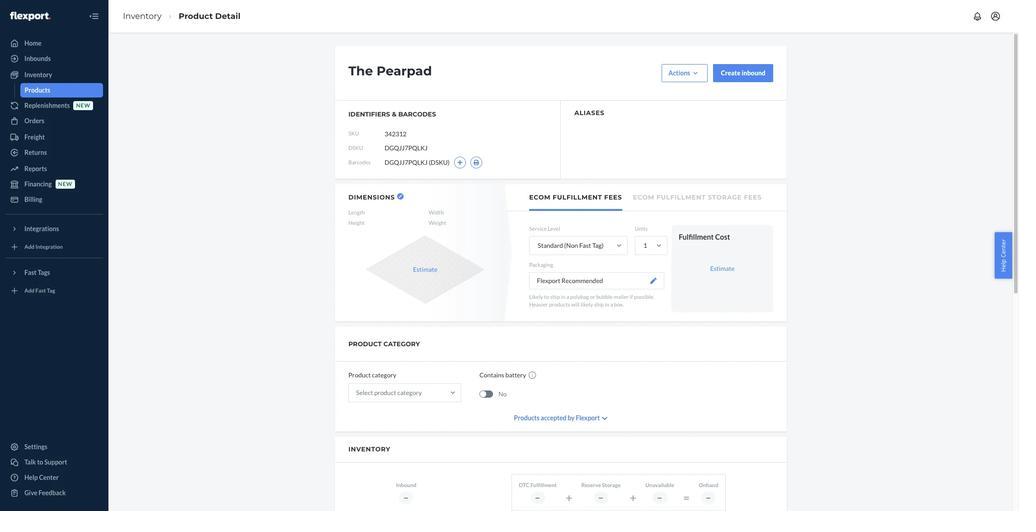 Task type: locate. For each thing, give the bounding box(es) containing it.
category right product
[[398, 389, 422, 397]]

1 vertical spatial new
[[58, 181, 72, 188]]

orders link
[[5, 114, 103, 128]]

1 add from the top
[[24, 244, 34, 251]]

storage right "reserve"
[[602, 482, 621, 489]]

support
[[44, 459, 67, 467]]

2 vertical spatial inventory
[[349, 446, 391, 454]]

― for inbound
[[404, 495, 409, 502]]

product
[[349, 341, 382, 349]]

0 horizontal spatial flexport
[[537, 277, 561, 285]]

fast left tag
[[36, 288, 46, 295]]

to right likely
[[544, 294, 550, 301]]

0 vertical spatial in
[[561, 294, 566, 301]]

ship down bubble
[[594, 302, 604, 309]]

2 dgqjj7pqlkj from the top
[[385, 159, 428, 166]]

1 horizontal spatial +
[[630, 492, 637, 505]]

in up products
[[561, 294, 566, 301]]

to right talk in the left bottom of the page
[[37, 459, 43, 467]]

inbounds link
[[5, 52, 103, 66]]

1 ecom from the left
[[530, 194, 551, 202]]

a up products
[[567, 294, 570, 301]]

new for financing
[[58, 181, 72, 188]]

0 horizontal spatial category
[[372, 372, 397, 380]]

2 ― from the left
[[535, 495, 541, 502]]

0 horizontal spatial inventory link
[[5, 68, 103, 82]]

inbounds
[[24, 55, 51, 62]]

0 horizontal spatial help center
[[24, 474, 59, 482]]

estimate link
[[711, 265, 735, 273]]

select
[[356, 389, 373, 397]]

new
[[76, 102, 90, 109], [58, 181, 72, 188]]

0 horizontal spatial products
[[25, 86, 50, 94]]

0 horizontal spatial new
[[58, 181, 72, 188]]

ship
[[551, 294, 560, 301], [594, 302, 604, 309]]

0 vertical spatial to
[[544, 294, 550, 301]]

feedback
[[39, 490, 66, 497]]

integrations button
[[5, 222, 103, 237]]

storage up cost
[[708, 194, 742, 202]]

product up select
[[349, 372, 371, 380]]

open notifications image
[[973, 11, 984, 22]]

new down reports link at the left top of the page
[[58, 181, 72, 188]]

height
[[349, 220, 365, 227]]

― down unavailable
[[657, 495, 663, 502]]

contains
[[480, 372, 505, 380]]

0 vertical spatial inventory
[[123, 11, 162, 21]]

products for products
[[25, 86, 50, 94]]

― down inbound
[[404, 495, 409, 502]]

flexport right by
[[576, 415, 600, 422]]

1 vertical spatial product
[[349, 372, 371, 380]]

likely
[[581, 302, 593, 309]]

ecom for ecom fulfillment storage fees
[[633, 194, 655, 202]]

0 horizontal spatial estimate
[[413, 266, 438, 274]]

barcodes
[[399, 110, 436, 118]]

to inside the likely to ship in a polybag or bubble mailer if possible. heavier products will likely ship in a box.
[[544, 294, 550, 301]]

storage
[[708, 194, 742, 202], [602, 482, 621, 489]]

contains battery
[[480, 372, 526, 380]]

2 + from the left
[[630, 492, 637, 505]]

product detail link
[[179, 11, 241, 21]]

inventory inside inventory link
[[24, 71, 52, 79]]

dgqjj7pqlkj for dgqjj7pqlkj
[[385, 144, 428, 152]]

ecom fulfillment fees tab
[[530, 185, 622, 211]]

fulfillment for ecom fulfillment fees
[[553, 194, 603, 202]]

dgqjj7pqlkj for dgqjj7pqlkj (dsku)
[[385, 159, 428, 166]]

ship up products
[[551, 294, 560, 301]]

― down onhand
[[706, 495, 712, 502]]

fees
[[605, 194, 622, 202], [744, 194, 762, 202]]

category up product
[[372, 372, 397, 380]]

1 horizontal spatial product
[[349, 372, 371, 380]]

flexport recommended button
[[530, 273, 665, 290]]

a left box.
[[611, 302, 614, 309]]

0 horizontal spatial +
[[566, 492, 573, 505]]

1 vertical spatial ship
[[594, 302, 604, 309]]

0 vertical spatial product
[[179, 11, 213, 21]]

0 vertical spatial center
[[1000, 240, 1008, 258]]

likely
[[530, 294, 543, 301]]

detail
[[215, 11, 241, 21]]

1 vertical spatial center
[[39, 474, 59, 482]]

1 + from the left
[[566, 492, 573, 505]]

dtc
[[519, 482, 530, 489]]

open account menu image
[[991, 11, 1002, 22]]

new down products "link"
[[76, 102, 90, 109]]

1 horizontal spatial fees
[[744, 194, 762, 202]]

add left integration
[[24, 244, 34, 251]]

0 vertical spatial category
[[372, 372, 397, 380]]

1 horizontal spatial to
[[544, 294, 550, 301]]

― down the reserve storage
[[599, 495, 604, 502]]

0 horizontal spatial fees
[[605, 194, 622, 202]]

― down the dtc fulfillment
[[535, 495, 541, 502]]

add down the fast tags
[[24, 288, 34, 295]]

(non
[[565, 242, 578, 250]]

box.
[[615, 302, 624, 309]]

tab list
[[508, 185, 787, 212]]

2 horizontal spatial inventory
[[349, 446, 391, 454]]

1 horizontal spatial new
[[76, 102, 90, 109]]

fast
[[580, 242, 591, 250], [24, 269, 37, 277], [36, 288, 46, 295]]

1 vertical spatial a
[[611, 302, 614, 309]]

― for reserve storage
[[599, 495, 604, 502]]

1 vertical spatial dgqjj7pqlkj
[[385, 159, 428, 166]]

product inside breadcrumbs navigation
[[179, 11, 213, 21]]

reserve storage
[[582, 482, 621, 489]]

1 vertical spatial to
[[37, 459, 43, 467]]

product left 'detail' at the top left
[[179, 11, 213, 21]]

=
[[684, 492, 690, 505]]

to for talk
[[37, 459, 43, 467]]

3 ― from the left
[[599, 495, 604, 502]]

products
[[25, 86, 50, 94], [514, 415, 540, 422]]

1 vertical spatial category
[[398, 389, 422, 397]]

1 horizontal spatial flexport
[[576, 415, 600, 422]]

or
[[590, 294, 596, 301]]

4 ― from the left
[[657, 495, 663, 502]]

products up replenishments
[[25, 86, 50, 94]]

actions
[[669, 69, 691, 77]]

1
[[644, 242, 648, 250]]

0 horizontal spatial help
[[24, 474, 38, 482]]

0 vertical spatial dgqjj7pqlkj
[[385, 144, 428, 152]]

1 horizontal spatial storage
[[708, 194, 742, 202]]

service
[[530, 226, 547, 232]]

0 vertical spatial products
[[25, 86, 50, 94]]

1 horizontal spatial in
[[605, 302, 610, 309]]

flexport
[[537, 277, 561, 285], [576, 415, 600, 422]]

onhand
[[699, 482, 719, 489]]

0 vertical spatial add
[[24, 244, 34, 251]]

1 fees from the left
[[605, 194, 622, 202]]

1 horizontal spatial help center
[[1000, 240, 1008, 272]]

0 horizontal spatial ship
[[551, 294, 560, 301]]

in
[[561, 294, 566, 301], [605, 302, 610, 309]]

1 horizontal spatial estimate
[[711, 265, 735, 273]]

product detail
[[179, 11, 241, 21]]

0 horizontal spatial inventory
[[24, 71, 52, 79]]

1 dgqjj7pqlkj from the top
[[385, 144, 428, 152]]

by
[[568, 415, 575, 422]]

pearpad
[[377, 63, 432, 79]]

1 horizontal spatial help
[[1000, 260, 1008, 272]]

products left accepted
[[514, 415, 540, 422]]

breadcrumbs navigation
[[116, 3, 248, 30]]

0 vertical spatial fast
[[580, 242, 591, 250]]

0 horizontal spatial product
[[179, 11, 213, 21]]

width
[[429, 209, 444, 216]]

fast left tag)
[[580, 242, 591, 250]]

0 horizontal spatial center
[[39, 474, 59, 482]]

inventory
[[123, 11, 162, 21], [24, 71, 52, 79], [349, 446, 391, 454]]

0 horizontal spatial a
[[567, 294, 570, 301]]

inbound
[[742, 69, 766, 77]]

tag
[[47, 288, 55, 295]]

1 horizontal spatial center
[[1000, 240, 1008, 258]]

1 vertical spatial fast
[[24, 269, 37, 277]]

1 vertical spatial help center
[[24, 474, 59, 482]]

ecom up service
[[530, 194, 551, 202]]

add for add integration
[[24, 244, 34, 251]]

1 ― from the left
[[404, 495, 409, 502]]

1 horizontal spatial inventory link
[[123, 11, 162, 21]]

1 vertical spatial products
[[514, 415, 540, 422]]

0 vertical spatial help center
[[1000, 240, 1008, 272]]

replenishments
[[24, 102, 70, 109]]

dgqjj7pqlkj up dgqjj7pqlkj (dsku) at the top left of the page
[[385, 144, 428, 152]]

2 fees from the left
[[744, 194, 762, 202]]

help center button
[[996, 233, 1013, 279]]

1 horizontal spatial ecom
[[633, 194, 655, 202]]

1 vertical spatial add
[[24, 288, 34, 295]]

―
[[404, 495, 409, 502], [535, 495, 541, 502], [599, 495, 604, 502], [657, 495, 663, 502], [706, 495, 712, 502]]

center inside button
[[1000, 240, 1008, 258]]

0 vertical spatial new
[[76, 102, 90, 109]]

0 vertical spatial flexport
[[537, 277, 561, 285]]

mailer
[[614, 294, 629, 301]]

freight
[[24, 133, 45, 141]]

dgqjj7pqlkj (dsku)
[[385, 159, 450, 166]]

dsku
[[349, 145, 363, 152]]

1 horizontal spatial products
[[514, 415, 540, 422]]

2 ecom from the left
[[633, 194, 655, 202]]

to inside button
[[37, 459, 43, 467]]

level
[[548, 226, 560, 232]]

if
[[630, 294, 633, 301]]

1 vertical spatial inventory
[[24, 71, 52, 79]]

― for onhand
[[706, 495, 712, 502]]

home
[[24, 39, 42, 47]]

the
[[349, 63, 373, 79]]

estimate for estimate link
[[711, 265, 735, 273]]

help center
[[1000, 240, 1008, 272], [24, 474, 59, 482]]

1 vertical spatial help
[[24, 474, 38, 482]]

to
[[544, 294, 550, 301], [37, 459, 43, 467]]

0 horizontal spatial to
[[37, 459, 43, 467]]

category
[[372, 372, 397, 380], [398, 389, 422, 397]]

add
[[24, 244, 34, 251], [24, 288, 34, 295]]

give feedback button
[[5, 487, 103, 501]]

0 vertical spatial ship
[[551, 294, 560, 301]]

polybag
[[571, 294, 589, 301]]

5 ― from the left
[[706, 495, 712, 502]]

2 add from the top
[[24, 288, 34, 295]]

product for product detail
[[179, 11, 213, 21]]

product
[[179, 11, 213, 21], [349, 372, 371, 380]]

0 horizontal spatial storage
[[602, 482, 621, 489]]

in down bubble
[[605, 302, 610, 309]]

None text field
[[385, 125, 452, 142]]

0 vertical spatial help
[[1000, 260, 1008, 272]]

1 horizontal spatial inventory
[[123, 11, 162, 21]]

flexport down packaging at the right bottom
[[537, 277, 561, 285]]

fulfillment cost
[[679, 233, 731, 241]]

products for products accepted by flexport
[[514, 415, 540, 422]]

flexport recommended
[[537, 277, 603, 285]]

give
[[24, 490, 37, 497]]

&
[[392, 110, 397, 118]]

select product category
[[356, 389, 422, 397]]

0 vertical spatial storage
[[708, 194, 742, 202]]

ecom up units
[[633, 194, 655, 202]]

1 vertical spatial storage
[[602, 482, 621, 489]]

0 vertical spatial a
[[567, 294, 570, 301]]

fast left tags on the bottom left of the page
[[24, 269, 37, 277]]

dgqjj7pqlkj left (dsku)
[[385, 159, 428, 166]]

products inside "link"
[[25, 86, 50, 94]]

0 horizontal spatial ecom
[[530, 194, 551, 202]]



Task type: describe. For each thing, give the bounding box(es) containing it.
2 vertical spatial fast
[[36, 288, 46, 295]]

create inbound
[[721, 69, 766, 77]]

flexport inside button
[[537, 277, 561, 285]]

financing
[[24, 180, 52, 188]]

estimate for estimate button
[[413, 266, 438, 274]]

1 vertical spatial flexport
[[576, 415, 600, 422]]

add integration
[[24, 244, 63, 251]]

unavailable
[[646, 482, 675, 489]]

1 vertical spatial inventory link
[[5, 68, 103, 82]]

products
[[549, 302, 571, 309]]

talk to support
[[24, 459, 67, 467]]

accepted
[[541, 415, 567, 422]]

add integration link
[[5, 240, 103, 255]]

will
[[572, 302, 580, 309]]

chevron down image
[[603, 416, 608, 422]]

product for product category
[[349, 372, 371, 380]]

ecom fulfillment fees
[[530, 194, 622, 202]]

to for likely
[[544, 294, 550, 301]]

1 horizontal spatial category
[[398, 389, 422, 397]]

battery
[[506, 372, 526, 380]]

settings link
[[5, 440, 103, 455]]

talk
[[24, 459, 36, 467]]

product category
[[349, 372, 397, 380]]

heavier
[[530, 302, 548, 309]]

standard
[[538, 242, 563, 250]]

standard (non fast tag)
[[538, 242, 604, 250]]

settings
[[24, 444, 47, 451]]

reserve
[[582, 482, 601, 489]]

actions button
[[662, 64, 708, 82]]

aliases
[[575, 109, 605, 117]]

ecom fulfillment storage fees
[[633, 194, 762, 202]]

dimensions
[[349, 194, 395, 202]]

tags
[[38, 269, 50, 277]]

recommended
[[562, 277, 603, 285]]

― for dtc fulfillment
[[535, 495, 541, 502]]

integration
[[36, 244, 63, 251]]

add for add fast tag
[[24, 288, 34, 295]]

service level
[[530, 226, 560, 232]]

freight link
[[5, 130, 103, 145]]

home link
[[5, 36, 103, 51]]

give feedback
[[24, 490, 66, 497]]

create inbound button
[[714, 64, 774, 82]]

0 vertical spatial inventory link
[[123, 11, 162, 21]]

packaging
[[530, 262, 554, 269]]

fast tags button
[[5, 266, 103, 280]]

ecom for ecom fulfillment fees
[[530, 194, 551, 202]]

1 horizontal spatial ship
[[594, 302, 604, 309]]

1 vertical spatial in
[[605, 302, 610, 309]]

estimate button
[[413, 266, 438, 275]]

returns link
[[5, 146, 103, 160]]

plus image
[[458, 160, 463, 166]]

units
[[635, 226, 648, 232]]

fast inside dropdown button
[[24, 269, 37, 277]]

billing
[[24, 196, 42, 203]]

help center inside help center button
[[1000, 240, 1008, 272]]

product
[[374, 389, 396, 397]]

print image
[[473, 160, 480, 166]]

weight
[[429, 220, 447, 227]]

products link
[[20, 83, 103, 98]]

new for replenishments
[[76, 102, 90, 109]]

integrations
[[24, 225, 59, 233]]

no
[[499, 391, 507, 398]]

tab list containing ecom fulfillment fees
[[508, 185, 787, 212]]

― for unavailable
[[657, 495, 663, 502]]

identifiers
[[349, 110, 390, 118]]

fulfillment for dtc fulfillment
[[531, 482, 557, 489]]

flexport logo image
[[10, 12, 51, 21]]

help center link
[[5, 471, 103, 486]]

reports link
[[5, 162, 103, 176]]

tag)
[[593, 242, 604, 250]]

0 horizontal spatial in
[[561, 294, 566, 301]]

1 horizontal spatial a
[[611, 302, 614, 309]]

dtc fulfillment
[[519, 482, 557, 489]]

help center inside help center link
[[24, 474, 59, 482]]

sku
[[349, 130, 359, 137]]

inbound
[[396, 482, 417, 489]]

storage inside tab
[[708, 194, 742, 202]]

add fast tag
[[24, 288, 55, 295]]

help inside button
[[1000, 260, 1008, 272]]

pencil alt image
[[399, 195, 402, 199]]

inventory inside breadcrumbs navigation
[[123, 11, 162, 21]]

identifiers & barcodes
[[349, 110, 436, 118]]

cost
[[716, 233, 731, 241]]

ecom fulfillment storage fees tab
[[633, 185, 762, 209]]

reports
[[24, 165, 47, 173]]

possible.
[[634, 294, 655, 301]]

pen image
[[651, 278, 657, 285]]

fast tags
[[24, 269, 50, 277]]

add fast tag link
[[5, 284, 103, 298]]

orders
[[24, 117, 44, 125]]

the pearpad
[[349, 63, 432, 79]]

length
[[349, 209, 365, 216]]

fulfillment for ecom fulfillment storage fees
[[657, 194, 706, 202]]

likely to ship in a polybag or bubble mailer if possible. heavier products will likely ship in a box.
[[530, 294, 655, 309]]

close navigation image
[[89, 11, 99, 22]]

(dsku)
[[429, 159, 450, 166]]

barcodes
[[349, 159, 371, 166]]



Task type: vqa. For each thing, say whether or not it's contained in the screenshot.
2nd the Add from the bottom
yes



